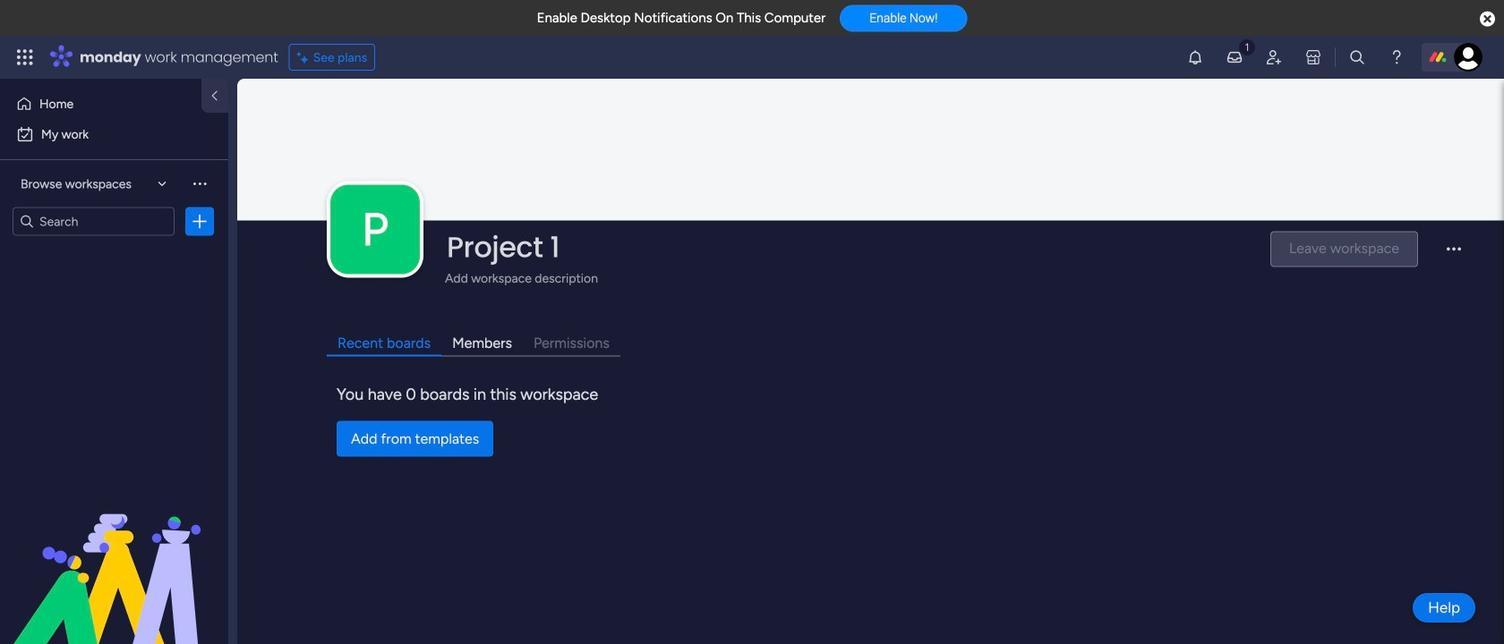Task type: vqa. For each thing, say whether or not it's contained in the screenshot.
search everything icon
yes



Task type: describe. For each thing, give the bounding box(es) containing it.
monday marketplace image
[[1305, 48, 1323, 66]]

dapulse close image
[[1480, 10, 1496, 29]]

search everything image
[[1349, 48, 1367, 66]]

notifications image
[[1187, 48, 1205, 66]]

update feed image
[[1226, 48, 1244, 66]]

2 option from the top
[[11, 120, 218, 149]]

select product image
[[16, 48, 34, 66]]

workspace options image
[[191, 175, 209, 193]]

v2 ellipsis image
[[1447, 248, 1462, 263]]

lottie animation image
[[0, 464, 228, 645]]

see plans image
[[297, 47, 313, 67]]

1 option from the top
[[11, 90, 191, 118]]



Task type: locate. For each thing, give the bounding box(es) containing it.
john smith image
[[1454, 43, 1483, 72]]

options image
[[191, 213, 209, 231]]

0 vertical spatial option
[[11, 90, 191, 118]]

1 vertical spatial option
[[11, 120, 218, 149]]

None field
[[442, 229, 1255, 266]]

option
[[11, 90, 191, 118], [11, 120, 218, 149]]

invite members image
[[1265, 48, 1283, 66]]

1 image
[[1239, 37, 1256, 57]]

Search in workspace field
[[38, 211, 150, 232]]

lottie animation element
[[0, 464, 228, 645]]

help image
[[1388, 48, 1406, 66]]



